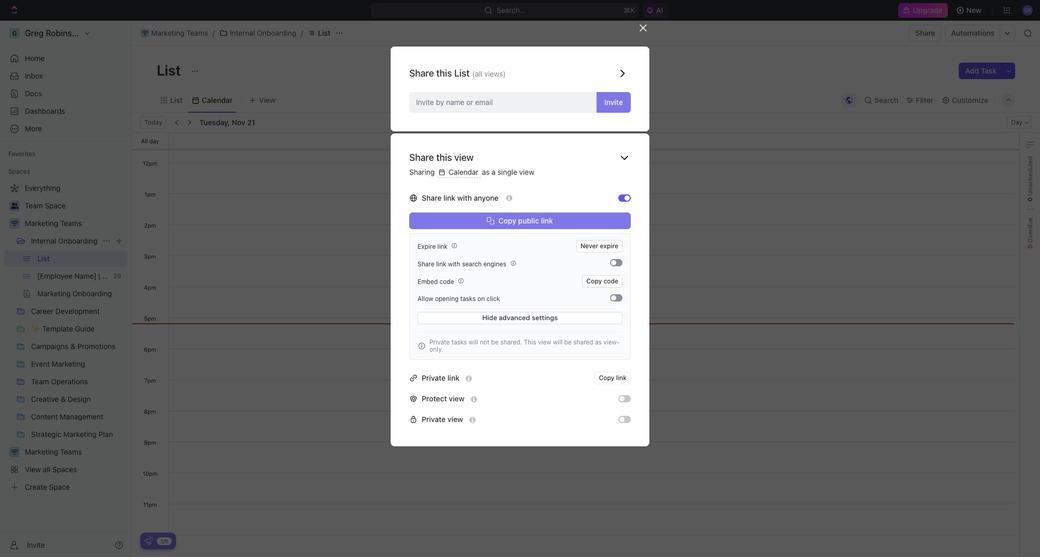Task type: vqa. For each thing, say whether or not it's contained in the screenshot.
"Upgrade"
yes



Task type: locate. For each thing, give the bounding box(es) containing it.
customize
[[952, 96, 989, 104]]

shared
[[574, 338, 594, 346]]

will left not
[[469, 338, 478, 346]]

protect view
[[422, 395, 465, 403]]

1 this from the top
[[436, 68, 452, 79]]

1 vertical spatial marketing teams link
[[25, 215, 125, 232]]

docs
[[25, 89, 42, 98]]

add task
[[966, 66, 997, 75]]

0 horizontal spatial invite
[[27, 541, 45, 549]]

2 / from the left
[[301, 28, 303, 37]]

1 horizontal spatial marketing
[[151, 28, 185, 37]]

/
[[213, 28, 215, 37], [301, 28, 303, 37]]

on
[[478, 295, 485, 303]]

onboarding checklist button image
[[144, 537, 153, 546]]

0 horizontal spatial code
[[440, 278, 454, 286]]

calendar
[[202, 96, 233, 104], [447, 168, 481, 177]]

as
[[482, 168, 490, 177], [595, 338, 602, 346]]

view right protect
[[449, 395, 465, 403]]

1 vertical spatial internal
[[31, 237, 56, 245]]

click
[[487, 295, 500, 303]]

embed code
[[418, 278, 456, 286]]

tasks right only.
[[452, 338, 467, 346]]

marketing right wifi image on the top left of the page
[[25, 219, 58, 228]]

1 vertical spatial marketing
[[25, 219, 58, 228]]

with for anyone
[[457, 193, 472, 202]]

calendar up tuesday,
[[202, 96, 233, 104]]

code down expire
[[604, 277, 619, 285]]

1 horizontal spatial as
[[595, 338, 602, 346]]

0 vertical spatial private
[[430, 338, 450, 346]]

0 vertical spatial 0
[[1026, 197, 1034, 202]]

2 vertical spatial private
[[422, 415, 446, 424]]

view right "this" at the right
[[538, 338, 551, 346]]

0 horizontal spatial internal onboarding
[[31, 237, 97, 245]]

0 horizontal spatial internal
[[31, 237, 56, 245]]

1 vertical spatial as
[[595, 338, 602, 346]]

1 horizontal spatial calendar
[[447, 168, 481, 177]]

tree
[[4, 180, 127, 496]]

this up by
[[436, 68, 452, 79]]

copy left public
[[499, 216, 516, 225]]

3pm
[[144, 253, 156, 260]]

share button
[[910, 25, 942, 41]]

1 vertical spatial calendar
[[447, 168, 481, 177]]

with left anyone
[[457, 193, 472, 202]]

as left "view-"
[[595, 338, 602, 346]]

email
[[475, 98, 493, 107]]

expire
[[418, 243, 436, 251]]

copy for copy code
[[587, 277, 602, 285]]

1 vertical spatial this
[[436, 152, 452, 163]]

marketing teams link
[[138, 27, 211, 39], [25, 215, 125, 232]]

0 horizontal spatial as
[[482, 168, 490, 177]]

private inside private tasks will not be shared. this view will be shared as view- only.
[[430, 338, 450, 346]]

view up share link with anyone
[[454, 152, 474, 163]]

1 vertical spatial with
[[448, 260, 460, 268]]

share link with anyone
[[422, 193, 501, 202]]

home link
[[4, 50, 127, 67]]

this
[[436, 68, 452, 79], [436, 152, 452, 163]]

as left a
[[482, 168, 490, 177]]

1 vertical spatial private
[[422, 374, 446, 383]]

onboarding inside tree
[[58, 237, 97, 245]]

view inside private tasks will not be shared. this view will be shared as view- only.
[[538, 338, 551, 346]]

will left shared
[[553, 338, 563, 346]]

tree inside "sidebar" navigation
[[4, 180, 127, 496]]

private link
[[422, 374, 460, 383]]

share up sharing
[[409, 152, 434, 163]]

copy down "view-"
[[599, 374, 615, 382]]

share up "invite by name or email"
[[409, 68, 434, 79]]

internal onboarding link
[[217, 27, 299, 39], [31, 233, 98, 250]]

home
[[25, 54, 45, 63]]

0 horizontal spatial marketing teams link
[[25, 215, 125, 232]]

1 0 from the top
[[1026, 197, 1034, 202]]

0 vertical spatial marketing
[[151, 28, 185, 37]]

will
[[469, 338, 478, 346], [553, 338, 563, 346]]

1 vertical spatial list link
[[168, 93, 183, 107]]

1 horizontal spatial code
[[604, 277, 619, 285]]

link left anyone
[[444, 193, 456, 202]]

marketing teams right wifi image on the top left of the page
[[25, 219, 82, 228]]

teams
[[186, 28, 208, 37], [60, 219, 82, 228]]

share down "expire"
[[418, 260, 435, 268]]

inbox link
[[4, 68, 127, 84]]

view-
[[604, 338, 620, 346]]

tuesday, nov 21
[[200, 118, 255, 127]]

automations
[[952, 28, 995, 37]]

all day
[[141, 137, 159, 144]]

onboarding
[[257, 28, 296, 37], [58, 237, 97, 245]]

invite
[[416, 98, 434, 107], [605, 98, 623, 107], [27, 541, 45, 549]]

be left shared
[[564, 338, 572, 346]]

view
[[454, 152, 474, 163], [519, 168, 535, 177], [538, 338, 551, 346], [449, 395, 465, 403], [448, 415, 463, 424]]

0 horizontal spatial onboarding
[[58, 237, 97, 245]]

view right single
[[519, 168, 535, 177]]

marketing right wifi icon
[[151, 28, 185, 37]]

(
[[472, 69, 475, 78]]

1 vertical spatial copy
[[587, 277, 602, 285]]

copy for copy link
[[599, 374, 615, 382]]

private up private link
[[430, 338, 450, 346]]

1 horizontal spatial internal onboarding
[[230, 28, 296, 37]]

0 horizontal spatial marketing teams
[[25, 219, 82, 228]]

today
[[144, 119, 162, 126]]

link up protect view
[[448, 374, 460, 383]]

0 vertical spatial marketing teams link
[[138, 27, 211, 39]]

link up embed code at the left of page
[[436, 260, 446, 268]]

0 horizontal spatial will
[[469, 338, 478, 346]]

1 vertical spatial teams
[[60, 219, 82, 228]]

marketing
[[151, 28, 185, 37], [25, 219, 58, 228]]

upgrade
[[913, 6, 943, 14]]

1 horizontal spatial be
[[564, 338, 572, 346]]

be right not
[[491, 338, 499, 346]]

10pm
[[143, 471, 158, 477]]

all
[[141, 137, 148, 144]]

private
[[430, 338, 450, 346], [422, 374, 446, 383], [422, 415, 446, 424]]

2 vertical spatial copy
[[599, 374, 615, 382]]

1 vertical spatial 0
[[1026, 245, 1034, 249]]

sidebar navigation
[[0, 21, 132, 558]]

1 horizontal spatial internal onboarding link
[[217, 27, 299, 39]]

0 horizontal spatial marketing
[[25, 219, 58, 228]]

link for share link with anyone
[[444, 193, 456, 202]]

teams inside tree
[[60, 219, 82, 228]]

share for share
[[916, 28, 936, 37]]

tree containing marketing teams
[[4, 180, 127, 496]]

search...
[[497, 6, 526, 14]]

share inside button
[[916, 28, 936, 37]]

list link
[[305, 27, 333, 39], [168, 93, 183, 107]]

0 vertical spatial list link
[[305, 27, 333, 39]]

private down protect
[[422, 415, 446, 424]]

wifi image
[[142, 31, 148, 36]]

share down sharing
[[422, 193, 442, 202]]

private up protect
[[422, 374, 446, 383]]

1 horizontal spatial will
[[553, 338, 563, 346]]

single
[[498, 168, 517, 177]]

0 vertical spatial this
[[436, 68, 452, 79]]

share down upgrade link
[[916, 28, 936, 37]]

6pm
[[144, 346, 156, 353]]

link for copy link
[[616, 374, 627, 382]]

internal
[[230, 28, 255, 37], [31, 237, 56, 245]]

0 horizontal spatial teams
[[60, 219, 82, 228]]

1 horizontal spatial /
[[301, 28, 303, 37]]

1 vertical spatial internal onboarding link
[[31, 233, 98, 250]]

link down "view-"
[[616, 374, 627, 382]]

link right "expire"
[[438, 243, 448, 251]]

marketing teams right wifi icon
[[151, 28, 208, 37]]

1 horizontal spatial invite
[[416, 98, 434, 107]]

overdue
[[1026, 218, 1034, 245]]

share
[[916, 28, 936, 37], [409, 68, 434, 79], [409, 152, 434, 163], [422, 193, 442, 202], [418, 260, 435, 268]]

0 horizontal spatial internal onboarding link
[[31, 233, 98, 250]]

with left "search"
[[448, 260, 460, 268]]

internal onboarding
[[230, 28, 296, 37], [31, 237, 97, 245]]

1 be from the left
[[491, 338, 499, 346]]

copy code
[[587, 277, 619, 285]]

2 this from the top
[[436, 152, 452, 163]]

0 horizontal spatial be
[[491, 338, 499, 346]]

0 vertical spatial with
[[457, 193, 472, 202]]

marketing teams link inside "sidebar" navigation
[[25, 215, 125, 232]]

task
[[981, 66, 997, 75]]

public
[[518, 216, 539, 225]]

1 vertical spatial internal onboarding
[[31, 237, 97, 245]]

1 vertical spatial tasks
[[452, 338, 467, 346]]

calendar up share link with anyone
[[447, 168, 481, 177]]

advanced
[[499, 314, 530, 322]]

code up opening
[[440, 278, 454, 286]]

marketing inside "sidebar" navigation
[[25, 219, 58, 228]]

this up sharing
[[436, 152, 452, 163]]

be
[[491, 338, 499, 346], [564, 338, 572, 346]]

by
[[436, 98, 444, 107]]

with
[[457, 193, 472, 202], [448, 260, 460, 268]]

0 vertical spatial internal onboarding link
[[217, 27, 299, 39]]

0 vertical spatial calendar
[[202, 96, 233, 104]]

0 horizontal spatial /
[[213, 28, 215, 37]]

not
[[480, 338, 490, 346]]

view down protect view
[[448, 415, 463, 424]]

tasks left the on
[[461, 295, 476, 303]]

wifi image
[[11, 221, 18, 227]]

2 0 from the top
[[1026, 245, 1034, 249]]

0 vertical spatial copy
[[499, 216, 516, 225]]

link
[[444, 193, 456, 202], [541, 216, 553, 225], [438, 243, 448, 251], [436, 260, 446, 268], [448, 374, 460, 383], [616, 374, 627, 382]]

1 horizontal spatial marketing teams
[[151, 28, 208, 37]]

copy
[[499, 216, 516, 225], [587, 277, 602, 285], [599, 374, 615, 382]]

0 vertical spatial teams
[[186, 28, 208, 37]]

only.
[[430, 346, 443, 354]]

2 will from the left
[[553, 338, 563, 346]]

1 horizontal spatial onboarding
[[257, 28, 296, 37]]

link right public
[[541, 216, 553, 225]]

link for private link
[[448, 374, 460, 383]]

copy down never expire dropdown button
[[587, 277, 602, 285]]

1 horizontal spatial internal
[[230, 28, 255, 37]]

this for view
[[436, 152, 452, 163]]

1 vertical spatial marketing teams
[[25, 219, 82, 228]]

tasks
[[461, 295, 476, 303], [452, 338, 467, 346]]

1 vertical spatial onboarding
[[58, 237, 97, 245]]

marketing teams
[[151, 28, 208, 37], [25, 219, 82, 228]]

1 horizontal spatial list link
[[305, 27, 333, 39]]

nov
[[232, 118, 245, 127]]

0
[[1026, 197, 1034, 202], [1026, 245, 1034, 249]]



Task type: describe. For each thing, give the bounding box(es) containing it.
0 vertical spatial internal onboarding
[[230, 28, 296, 37]]

2 be from the left
[[564, 338, 572, 346]]

8pm
[[144, 408, 156, 415]]

9pm
[[144, 439, 156, 446]]

tuesday,
[[200, 118, 230, 127]]

0 vertical spatial onboarding
[[257, 28, 296, 37]]

as a single view
[[482, 168, 535, 177]]

0 for unscheduled
[[1026, 197, 1034, 202]]

0 for overdue
[[1026, 245, 1034, 249]]

1 horizontal spatial teams
[[186, 28, 208, 37]]

name
[[446, 98, 465, 107]]

upgrade link
[[899, 3, 948, 18]]

new button
[[952, 2, 988, 19]]

allow opening tasks on click
[[418, 295, 500, 303]]

0 vertical spatial as
[[482, 168, 490, 177]]

share for share this list ( all views )
[[409, 68, 434, 79]]

today button
[[140, 116, 167, 129]]

add task button
[[959, 63, 1003, 79]]

a
[[492, 168, 496, 177]]

share this view
[[409, 152, 474, 163]]

spaces
[[8, 168, 30, 175]]

1pm
[[145, 191, 156, 198]]

marketing teams inside "sidebar" navigation
[[25, 219, 82, 228]]

expire link
[[418, 243, 449, 251]]

favorites
[[8, 150, 36, 158]]

customize button
[[939, 93, 992, 107]]

inbox
[[25, 71, 43, 80]]

settings
[[532, 314, 558, 322]]

unscheduled
[[1026, 156, 1034, 197]]

never expire button
[[577, 240, 623, 252]]

share link with search engines
[[418, 260, 508, 268]]

copy for copy public link
[[499, 216, 516, 225]]

anyone
[[474, 193, 499, 202]]

search
[[462, 260, 482, 268]]

private for private link
[[422, 374, 446, 383]]

automations button
[[946, 25, 1000, 41]]

internal inside tree
[[31, 237, 56, 245]]

as inside private tasks will not be shared. this view will be shared as view- only.
[[595, 338, 602, 346]]

views
[[484, 69, 503, 78]]

code for copy code
[[604, 277, 619, 285]]

day
[[149, 137, 159, 144]]

private view
[[422, 415, 463, 424]]

calendar link
[[200, 93, 233, 107]]

invite inside "sidebar" navigation
[[27, 541, 45, 549]]

1 / from the left
[[213, 28, 215, 37]]

internal onboarding link inside tree
[[31, 233, 98, 250]]

never
[[581, 242, 599, 250]]

expire
[[600, 242, 619, 250]]

1 will from the left
[[469, 338, 478, 346]]

or
[[467, 98, 473, 107]]

link for share link with search engines
[[436, 260, 446, 268]]

hide advanced settings
[[482, 314, 558, 322]]

share for share link with search engines
[[418, 260, 435, 268]]

this
[[524, 338, 536, 346]]

)
[[503, 69, 506, 78]]

private for private view
[[422, 415, 446, 424]]

0 vertical spatial tasks
[[461, 295, 476, 303]]

new
[[967, 6, 982, 14]]

with for search
[[448, 260, 460, 268]]

copy link
[[599, 374, 627, 382]]

11pm
[[143, 502, 157, 508]]

0 horizontal spatial calendar
[[202, 96, 233, 104]]

share for share link with anyone
[[422, 193, 442, 202]]

code for embed code
[[440, 278, 454, 286]]

never expire
[[581, 242, 619, 250]]

shared.
[[501, 338, 522, 346]]

0 vertical spatial internal
[[230, 28, 255, 37]]

dashboards link
[[4, 103, 127, 120]]

0 vertical spatial marketing teams
[[151, 28, 208, 37]]

opening
[[435, 295, 459, 303]]

protect
[[422, 395, 447, 403]]

embed
[[418, 278, 438, 286]]

search
[[875, 96, 899, 104]]

0 horizontal spatial list link
[[168, 93, 183, 107]]

sharing
[[409, 168, 437, 177]]

onboarding checklist button element
[[144, 537, 153, 546]]

all
[[475, 69, 483, 78]]

12pm
[[143, 160, 157, 167]]

dashboards
[[25, 107, 65, 115]]

private for private tasks will not be shared. this view will be shared as view- only.
[[430, 338, 450, 346]]

this for list
[[436, 68, 452, 79]]

docs link
[[4, 85, 127, 102]]

2pm
[[144, 222, 156, 229]]

⌘k
[[624, 6, 635, 14]]

link for expire link
[[438, 243, 448, 251]]

tasks inside private tasks will not be shared. this view will be shared as view- only.
[[452, 338, 467, 346]]

favorites button
[[4, 148, 40, 160]]

share this list ( all views )
[[409, 68, 506, 79]]

hide
[[482, 314, 497, 322]]

4pm
[[144, 284, 156, 291]]

private tasks will not be shared. this view will be shared as view- only.
[[430, 338, 620, 354]]

add
[[966, 66, 979, 75]]

internal onboarding inside tree
[[31, 237, 97, 245]]

engines
[[484, 260, 507, 268]]

copy public link
[[499, 216, 553, 225]]

2 horizontal spatial invite
[[605, 98, 623, 107]]

allow
[[418, 295, 433, 303]]

1 horizontal spatial marketing teams link
[[138, 27, 211, 39]]

share for share this view
[[409, 152, 434, 163]]

search button
[[861, 93, 902, 107]]

invite by name or email
[[416, 98, 493, 107]]

5pm
[[144, 315, 156, 322]]

7pm
[[144, 377, 156, 384]]



